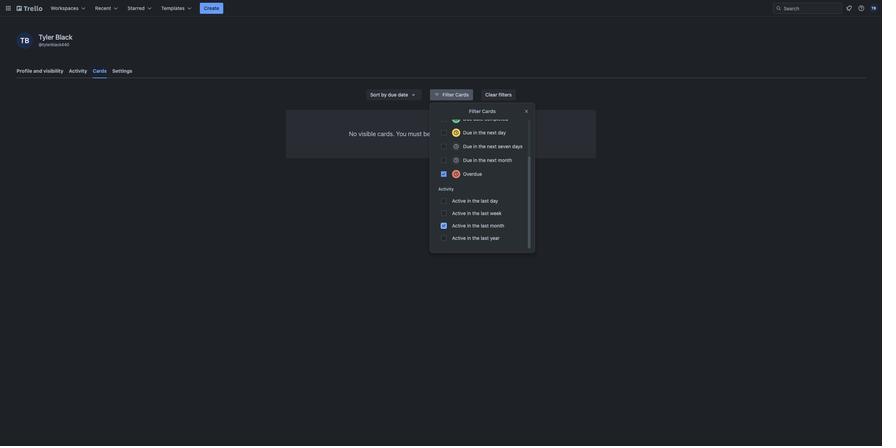 Task type: locate. For each thing, give the bounding box(es) containing it.
due down the card
[[463, 143, 472, 149]]

the up "overdue" at the right top of page
[[479, 157, 486, 163]]

0 horizontal spatial filter
[[443, 92, 454, 98]]

a
[[458, 130, 462, 138]]

1 horizontal spatial date
[[473, 116, 483, 122]]

clear filters
[[486, 92, 512, 98]]

1 vertical spatial day
[[490, 198, 498, 204]]

1 vertical spatial tyler black (tylerblack440) image
[[17, 32, 33, 49]]

active up active in the last week
[[452, 198, 466, 204]]

day
[[498, 130, 506, 135], [490, 198, 498, 204]]

month for active in the last month
[[490, 223, 504, 229]]

seven
[[498, 143, 511, 149]]

1 to from the left
[[451, 130, 457, 138]]

3 last from the top
[[481, 223, 489, 229]]

cards left the clear
[[456, 92, 469, 98]]

2 to from the left
[[491, 130, 497, 138]]

the left it
[[479, 130, 486, 135]]

you
[[396, 130, 407, 138]]

1 horizontal spatial filter
[[469, 108, 481, 114]]

date right due
[[398, 92, 408, 98]]

sort
[[370, 92, 380, 98]]

active for active in the last year
[[452, 235, 466, 241]]

1 active from the top
[[452, 198, 466, 204]]

in down for at the top right of page
[[473, 143, 477, 149]]

1 due from the top
[[463, 116, 472, 122]]

due
[[463, 116, 472, 122], [463, 130, 472, 135], [463, 143, 472, 149], [463, 157, 472, 163]]

next down 'due in the next seven days'
[[487, 157, 497, 163]]

1 vertical spatial month
[[490, 223, 504, 229]]

last up active in the last week
[[481, 198, 489, 204]]

0 vertical spatial tyler black (tylerblack440) image
[[870, 4, 878, 12]]

the
[[479, 130, 486, 135], [479, 143, 486, 149], [479, 157, 486, 163], [473, 198, 480, 204], [473, 210, 480, 216], [473, 223, 480, 229], [473, 235, 480, 241]]

no visible cards. you must be added to a card for it to appear here.
[[349, 130, 533, 138]]

4 due from the top
[[463, 157, 472, 163]]

day for due in the next day
[[498, 130, 506, 135]]

filter cards button
[[430, 89, 473, 100]]

active
[[452, 198, 466, 204], [452, 210, 466, 216], [452, 223, 466, 229], [452, 235, 466, 241]]

search image
[[776, 6, 782, 11]]

0 horizontal spatial date
[[398, 92, 408, 98]]

month down week
[[490, 223, 504, 229]]

date up due in the next day
[[473, 116, 483, 122]]

0 horizontal spatial cards
[[93, 68, 107, 74]]

in for active in the last month
[[467, 223, 471, 229]]

0 horizontal spatial filter cards
[[443, 92, 469, 98]]

due right a
[[463, 130, 472, 135]]

2 last from the top
[[481, 210, 489, 216]]

next left seven at the right top of page
[[487, 143, 497, 149]]

activity link
[[69, 65, 87, 77]]

close popover image
[[524, 109, 529, 114]]

back to home image
[[17, 3, 42, 14]]

the down for at the top right of page
[[479, 143, 486, 149]]

1 last from the top
[[481, 198, 489, 204]]

day up seven at the right top of page
[[498, 130, 506, 135]]

last down active in the last week
[[481, 223, 489, 229]]

the down active in the last day
[[473, 210, 480, 216]]

2 next from the top
[[487, 143, 497, 149]]

2 active from the top
[[452, 210, 466, 216]]

activity
[[69, 68, 87, 74], [438, 186, 454, 192]]

1 vertical spatial activity
[[438, 186, 454, 192]]

filter
[[443, 92, 454, 98], [469, 108, 481, 114]]

active down active in the last month
[[452, 235, 466, 241]]

last for day
[[481, 198, 489, 204]]

month for due in the next month
[[498, 157, 512, 163]]

Search field
[[782, 3, 842, 13]]

3 active from the top
[[452, 223, 466, 229]]

0 vertical spatial month
[[498, 157, 512, 163]]

3 due from the top
[[463, 143, 472, 149]]

last
[[481, 198, 489, 204], [481, 210, 489, 216], [481, 223, 489, 229], [481, 235, 489, 241]]

1 vertical spatial cards
[[456, 92, 469, 98]]

due in the next day
[[463, 130, 506, 135]]

and
[[33, 68, 42, 74]]

1 horizontal spatial to
[[491, 130, 497, 138]]

2 vertical spatial cards
[[482, 108, 496, 114]]

to right it
[[491, 130, 497, 138]]

2 due from the top
[[463, 130, 472, 135]]

0 vertical spatial cards
[[93, 68, 107, 74]]

sort by due date button
[[366, 89, 422, 100]]

the for due in the next seven days
[[479, 143, 486, 149]]

cards up 'due date completed'
[[482, 108, 496, 114]]

tyler black @ tylerblack440
[[39, 33, 72, 47]]

visible
[[359, 130, 376, 138]]

due in the next seven days
[[463, 143, 523, 149]]

tyler black (tylerblack440) image
[[870, 4, 878, 12], [17, 32, 33, 49]]

completed
[[485, 116, 508, 122]]

for
[[477, 130, 485, 138]]

tyler black (tylerblack440) image left @ on the left of the page
[[17, 32, 33, 49]]

to left a
[[451, 130, 457, 138]]

be
[[424, 130, 431, 138]]

here.
[[519, 130, 533, 138]]

the up active in the last week
[[473, 198, 480, 204]]

create button
[[200, 3, 223, 14]]

clear
[[486, 92, 498, 98]]

1 vertical spatial next
[[487, 143, 497, 149]]

next right for at the top right of page
[[487, 130, 497, 135]]

in down active in the last day
[[467, 210, 471, 216]]

activity up active in the last day
[[438, 186, 454, 192]]

in down active in the last month
[[467, 235, 471, 241]]

card
[[463, 130, 475, 138]]

4 last from the top
[[481, 235, 489, 241]]

due date completed
[[463, 116, 508, 122]]

in for active in the last week
[[467, 210, 471, 216]]

no
[[349, 130, 357, 138]]

3 next from the top
[[487, 157, 497, 163]]

due for due in the next day
[[463, 130, 472, 135]]

next
[[487, 130, 497, 135], [487, 143, 497, 149], [487, 157, 497, 163]]

1 vertical spatial filter cards
[[469, 108, 496, 114]]

active for active in the last month
[[452, 223, 466, 229]]

in
[[473, 130, 477, 135], [473, 143, 477, 149], [473, 157, 477, 163], [467, 198, 471, 204], [467, 210, 471, 216], [467, 223, 471, 229], [467, 235, 471, 241]]

next for day
[[487, 130, 497, 135]]

next for month
[[487, 157, 497, 163]]

1 horizontal spatial cards
[[456, 92, 469, 98]]

0 vertical spatial day
[[498, 130, 506, 135]]

last left year in the right of the page
[[481, 235, 489, 241]]

due up the card
[[463, 116, 472, 122]]

1 vertical spatial filter
[[469, 108, 481, 114]]

the for due in the next month
[[479, 157, 486, 163]]

in up "overdue" at the right top of page
[[473, 157, 477, 163]]

month down seven at the right top of page
[[498, 157, 512, 163]]

1 next from the top
[[487, 130, 497, 135]]

due for due in the next seven days
[[463, 143, 472, 149]]

1 vertical spatial date
[[473, 116, 483, 122]]

tyler black (tylerblack440) image right open information menu icon
[[870, 4, 878, 12]]

in left it
[[473, 130, 477, 135]]

workspaces button
[[47, 3, 90, 14]]

in up active in the last year
[[467, 223, 471, 229]]

month
[[498, 157, 512, 163], [490, 223, 504, 229]]

0 vertical spatial filter
[[443, 92, 454, 98]]

1 horizontal spatial activity
[[438, 186, 454, 192]]

the down active in the last month
[[473, 235, 480, 241]]

active in the last day
[[452, 198, 498, 204]]

the up active in the last year
[[473, 223, 480, 229]]

0 vertical spatial filter cards
[[443, 92, 469, 98]]

0 horizontal spatial to
[[451, 130, 457, 138]]

profile
[[17, 68, 32, 74]]

cards right 'activity' link
[[93, 68, 107, 74]]

the for active in the last year
[[473, 235, 480, 241]]

due up "overdue" at the right top of page
[[463, 157, 472, 163]]

to
[[451, 130, 457, 138], [491, 130, 497, 138]]

last left week
[[481, 210, 489, 216]]

filter cards
[[443, 92, 469, 98], [469, 108, 496, 114]]

added
[[432, 130, 450, 138]]

4 active from the top
[[452, 235, 466, 241]]

active up active in the last year
[[452, 223, 466, 229]]

cards
[[93, 68, 107, 74], [456, 92, 469, 98], [482, 108, 496, 114]]

workspaces
[[51, 5, 79, 11]]

0 vertical spatial date
[[398, 92, 408, 98]]

in up active in the last week
[[467, 198, 471, 204]]

profile and visibility link
[[17, 65, 63, 77]]

0 vertical spatial next
[[487, 130, 497, 135]]

active in the last year
[[452, 235, 500, 241]]

activity left cards link
[[69, 68, 87, 74]]

2 vertical spatial next
[[487, 157, 497, 163]]

active down active in the last day
[[452, 210, 466, 216]]

in for due in the next seven days
[[473, 143, 477, 149]]

0 horizontal spatial activity
[[69, 68, 87, 74]]

day up week
[[490, 198, 498, 204]]

0 vertical spatial activity
[[69, 68, 87, 74]]

due for due in the next month
[[463, 157, 472, 163]]

last for year
[[481, 235, 489, 241]]

date
[[398, 92, 408, 98], [473, 116, 483, 122]]



Task type: vqa. For each thing, say whether or not it's contained in the screenshot.
the bottommost Bob Builder (Bobbuilder40) icon
no



Task type: describe. For each thing, give the bounding box(es) containing it.
date inside popup button
[[398, 92, 408, 98]]

0 notifications image
[[845, 4, 853, 12]]

filter cards inside filter cards button
[[443, 92, 469, 98]]

active in the last week
[[452, 210, 502, 216]]

2 horizontal spatial cards
[[482, 108, 496, 114]]

active in the last month
[[452, 223, 504, 229]]

in for active in the last day
[[467, 198, 471, 204]]

filters
[[499, 92, 512, 98]]

visibility
[[43, 68, 63, 74]]

templates
[[161, 5, 185, 11]]

overdue
[[463, 171, 482, 177]]

settings
[[112, 68, 132, 74]]

filter inside button
[[443, 92, 454, 98]]

day for active in the last day
[[490, 198, 498, 204]]

primary element
[[0, 0, 882, 17]]

in for active in the last year
[[467, 235, 471, 241]]

must
[[408, 130, 422, 138]]

by
[[381, 92, 387, 98]]

it
[[486, 130, 490, 138]]

starred button
[[124, 3, 156, 14]]

recent button
[[91, 3, 122, 14]]

active for active in the last day
[[452, 198, 466, 204]]

1 horizontal spatial filter cards
[[469, 108, 496, 114]]

templates button
[[157, 3, 196, 14]]

@
[[39, 42, 42, 47]]

in for due in the next day
[[473, 130, 477, 135]]

due
[[388, 92, 397, 98]]

the for active in the last week
[[473, 210, 480, 216]]

due in the next month
[[463, 157, 512, 163]]

the for active in the last day
[[473, 198, 480, 204]]

tylerblack440
[[42, 42, 69, 47]]

days
[[512, 143, 523, 149]]

black
[[55, 33, 72, 41]]

in for due in the next month
[[473, 157, 477, 163]]

tyler
[[39, 33, 54, 41]]

the for due in the next day
[[479, 130, 486, 135]]

cards.
[[378, 130, 395, 138]]

cards link
[[93, 65, 107, 78]]

clear filters button
[[481, 89, 516, 100]]

recent
[[95, 5, 111, 11]]

1 horizontal spatial tyler black (tylerblack440) image
[[870, 4, 878, 12]]

starred
[[128, 5, 145, 11]]

year
[[490, 235, 500, 241]]

create
[[204, 5, 219, 11]]

cards inside filter cards button
[[456, 92, 469, 98]]

appear
[[498, 130, 518, 138]]

active for active in the last week
[[452, 210, 466, 216]]

sort by due date
[[370, 92, 408, 98]]

settings link
[[112, 65, 132, 77]]

the for active in the last month
[[473, 223, 480, 229]]

next for seven
[[487, 143, 497, 149]]

week
[[490, 210, 502, 216]]

profile and visibility
[[17, 68, 63, 74]]

0 horizontal spatial tyler black (tylerblack440) image
[[17, 32, 33, 49]]

last for month
[[481, 223, 489, 229]]

last for week
[[481, 210, 489, 216]]

open information menu image
[[858, 5, 865, 12]]

due for due date completed
[[463, 116, 472, 122]]



